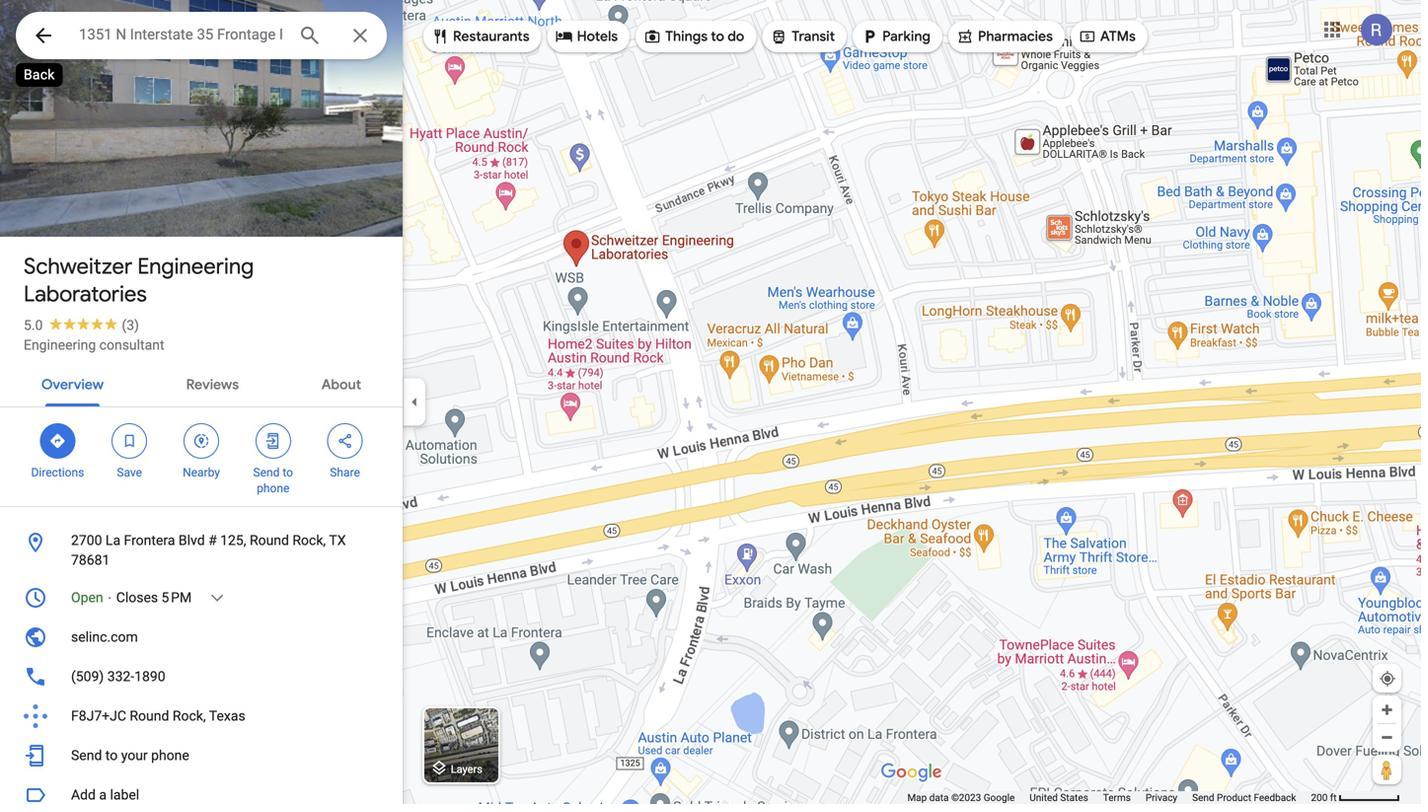 Task type: describe. For each thing, give the bounding box(es) containing it.
ft
[[1331, 792, 1337, 804]]

200 ft
[[1311, 792, 1337, 804]]

footer inside google maps element
[[908, 792, 1311, 805]]

schweitzer
[[24, 253, 132, 280]]

save
[[117, 466, 142, 480]]

atms
[[1101, 28, 1136, 45]]

(509)
[[71, 669, 104, 685]]

data
[[930, 792, 949, 804]]

round inside 2700 la frontera blvd # 125, round rock, tx 78681
[[250, 533, 289, 549]]

add
[[71, 787, 96, 804]]

send to phone
[[253, 466, 293, 496]]

overview button
[[25, 359, 119, 407]]


[[431, 26, 449, 47]]

send product feedback
[[1193, 792, 1297, 804]]

tab list inside google maps element
[[0, 359, 403, 407]]

google account: ruby anderson  
(rubyanndersson@gmail.com) image
[[1361, 14, 1393, 46]]

(509) 332-1890 button
[[0, 657, 403, 697]]

feedback
[[1254, 792, 1297, 804]]

a
[[99, 787, 107, 804]]

 search field
[[16, 12, 387, 63]]

phone inside button
[[151, 748, 189, 764]]

states
[[1061, 792, 1089, 804]]

about
[[322, 376, 361, 394]]

laboratories
[[24, 280, 147, 308]]

pharmacies
[[978, 28, 1053, 45]]

rock, inside 2700 la frontera blvd # 125, round rock, tx 78681
[[293, 533, 326, 549]]

to for send to phone
[[283, 466, 293, 480]]

zoom out image
[[1380, 731, 1395, 745]]

200
[[1311, 792, 1328, 804]]


[[555, 26, 573, 47]]

la
[[106, 533, 121, 549]]

zoom in image
[[1380, 703, 1395, 718]]

send to your phone
[[71, 748, 189, 764]]

©2023
[[952, 792, 982, 804]]


[[121, 430, 138, 452]]


[[336, 430, 354, 452]]

send for send to your phone
[[71, 748, 102, 764]]


[[264, 430, 282, 452]]

125,
[[220, 533, 246, 549]]

reviews
[[186, 376, 239, 394]]

f8j7+jc round rock, texas
[[71, 708, 245, 725]]

2700 la frontera blvd # 125, round rock, tx 78681
[[71, 533, 346, 569]]

do
[[728, 28, 745, 45]]

reviews button
[[170, 359, 255, 407]]

texas
[[209, 708, 245, 725]]

5.0 stars image
[[43, 317, 122, 330]]


[[1079, 26, 1097, 47]]

 atms
[[1079, 26, 1136, 47]]

 things to do
[[644, 26, 745, 47]]

united states
[[1030, 792, 1089, 804]]

selinc.com
[[71, 629, 138, 646]]

2700
[[71, 533, 102, 549]]

 transit
[[770, 26, 835, 47]]

restaurants
[[453, 28, 530, 45]]

 hotels
[[555, 26, 618, 47]]

engineering consultant button
[[24, 336, 164, 355]]

selinc.com link
[[0, 618, 403, 657]]

things
[[666, 28, 708, 45]]


[[32, 21, 55, 50]]

phone inside send to phone
[[257, 482, 290, 496]]



Task type: locate. For each thing, give the bounding box(es) containing it.
share
[[330, 466, 360, 480]]

0 vertical spatial engineering
[[137, 253, 254, 280]]

332-
[[107, 669, 134, 685]]

show your location image
[[1379, 670, 1397, 688]]

engineering inside button
[[24, 337, 96, 353]]

5.0
[[24, 317, 43, 334]]

0 vertical spatial phone
[[257, 482, 290, 496]]

2 vertical spatial to
[[105, 748, 118, 764]]

terms
[[1103, 792, 1131, 804]]

frontera
[[124, 533, 175, 549]]

None field
[[79, 23, 282, 46]]

1 vertical spatial engineering
[[24, 337, 96, 353]]

add a label
[[71, 787, 139, 804]]

0 horizontal spatial round
[[130, 708, 169, 725]]

0 vertical spatial rock,
[[293, 533, 326, 549]]

1 vertical spatial round
[[130, 708, 169, 725]]

footer containing map data ©2023 google
[[908, 792, 1311, 805]]

show open hours for the week image
[[208, 589, 226, 607]]

to inside  things to do
[[711, 28, 725, 45]]


[[957, 26, 974, 47]]

send inside information for schweitzer engineering laboratories region
[[71, 748, 102, 764]]

1 vertical spatial phone
[[151, 748, 189, 764]]

0 vertical spatial round
[[250, 533, 289, 549]]

1 horizontal spatial send
[[253, 466, 280, 480]]

send inside send to phone
[[253, 466, 280, 480]]

0 horizontal spatial send
[[71, 748, 102, 764]]

footer
[[908, 792, 1311, 805]]

(509) 332-1890
[[71, 669, 165, 685]]

closes
[[116, 590, 158, 606]]

 pharmacies
[[957, 26, 1053, 47]]

send to your phone button
[[0, 736, 403, 776]]

nearby
[[183, 466, 220, 480]]

transit
[[792, 28, 835, 45]]

tx
[[329, 533, 346, 549]]

engineering down 5.0 stars image
[[24, 337, 96, 353]]

(3)
[[122, 317, 139, 334]]

to left your
[[105, 748, 118, 764]]

5 pm
[[161, 590, 192, 606]]

google maps element
[[0, 0, 1422, 805]]

1890
[[134, 669, 165, 685]]

parking
[[883, 28, 931, 45]]

#
[[208, 533, 217, 549]]

f8j7+jc
[[71, 708, 126, 725]]

phone down 
[[257, 482, 290, 496]]

1 horizontal spatial rock,
[[293, 533, 326, 549]]

map data ©2023 google
[[908, 792, 1015, 804]]

2 horizontal spatial send
[[1193, 792, 1215, 804]]

information for schweitzer engineering laboratories region
[[0, 523, 403, 776]]

actions for schweitzer engineering laboratories region
[[0, 408, 403, 506]]

hotels
[[577, 28, 618, 45]]


[[861, 26, 879, 47]]

1 horizontal spatial round
[[250, 533, 289, 549]]

phone right your
[[151, 748, 189, 764]]

google
[[984, 792, 1015, 804]]

to for send to your phone
[[105, 748, 118, 764]]

 restaurants
[[431, 26, 530, 47]]

1 vertical spatial to
[[283, 466, 293, 480]]

hours image
[[24, 586, 47, 610]]

add a label button
[[0, 776, 403, 805]]

round down "1890"
[[130, 708, 169, 725]]

schweitzer engineering laboratories main content
[[0, 0, 403, 805]]

0 horizontal spatial phone
[[151, 748, 189, 764]]

0 vertical spatial to
[[711, 28, 725, 45]]

show street view coverage image
[[1373, 755, 1402, 785]]

1 horizontal spatial to
[[283, 466, 293, 480]]

open
[[71, 590, 103, 606]]

united
[[1030, 792, 1058, 804]]

send product feedback button
[[1193, 792, 1297, 805]]

directions
[[31, 466, 84, 480]]

rock,
[[293, 533, 326, 549], [173, 708, 206, 725]]

send
[[253, 466, 280, 480], [71, 748, 102, 764], [1193, 792, 1215, 804]]

to inside button
[[105, 748, 118, 764]]

2700 la frontera blvd # 125, round rock, tx 78681 button
[[0, 523, 403, 579]]

photo of schweitzer engineering laboratories image
[[0, 0, 403, 237]]

blvd
[[179, 533, 205, 549]]

2 vertical spatial send
[[1193, 792, 1215, 804]]

1 horizontal spatial engineering
[[137, 253, 254, 280]]

label
[[110, 787, 139, 804]]

f8j7+jc round rock, texas button
[[0, 697, 403, 736]]

 parking
[[861, 26, 931, 47]]

 button
[[16, 12, 71, 63]]

engineering inside schweitzer engineering laboratories
[[137, 253, 254, 280]]

3 reviews element
[[122, 317, 139, 334]]

to left share
[[283, 466, 293, 480]]

send for send to phone
[[253, 466, 280, 480]]

round
[[250, 533, 289, 549], [130, 708, 169, 725]]

0 horizontal spatial to
[[105, 748, 118, 764]]

tab list containing overview
[[0, 359, 403, 407]]

1 vertical spatial rock,
[[173, 708, 206, 725]]

0 horizontal spatial engineering
[[24, 337, 96, 353]]

engineering up 3 reviews element
[[137, 253, 254, 280]]

collapse side panel image
[[404, 391, 425, 413]]

round right 125,
[[250, 533, 289, 549]]

open ⋅ closes 5 pm
[[71, 590, 192, 606]]

privacy
[[1146, 792, 1178, 804]]

layers
[[451, 763, 483, 776]]

product
[[1217, 792, 1252, 804]]

1 horizontal spatial phone
[[257, 482, 290, 496]]

send down 
[[253, 466, 280, 480]]

send up add
[[71, 748, 102, 764]]

1351 N Interstate 35 Frontage Rd, Round Rock, TX 78664 field
[[16, 12, 387, 59]]

⋅
[[107, 590, 113, 606]]


[[770, 26, 788, 47]]

0 vertical spatial send
[[253, 466, 280, 480]]

rock, left texas
[[173, 708, 206, 725]]

overview
[[41, 376, 104, 394]]

78681
[[71, 552, 110, 569]]

to
[[711, 28, 725, 45], [283, 466, 293, 480], [105, 748, 118, 764]]

2 horizontal spatial to
[[711, 28, 725, 45]]


[[193, 430, 210, 452]]


[[644, 26, 662, 47]]

send for send product feedback
[[1193, 792, 1215, 804]]

united states button
[[1030, 792, 1089, 805]]


[[49, 430, 67, 452]]

consultant
[[99, 337, 164, 353]]

200 ft button
[[1311, 792, 1401, 804]]

engineering
[[137, 253, 254, 280], [24, 337, 96, 353]]

schweitzer engineering laboratories
[[24, 253, 254, 308]]

about button
[[306, 359, 377, 407]]

map
[[908, 792, 927, 804]]

to inside send to phone
[[283, 466, 293, 480]]

your
[[121, 748, 148, 764]]

1 vertical spatial send
[[71, 748, 102, 764]]

terms button
[[1103, 792, 1131, 805]]

0 horizontal spatial rock,
[[173, 708, 206, 725]]

rock, left tx
[[293, 533, 326, 549]]

tab list
[[0, 359, 403, 407]]

privacy button
[[1146, 792, 1178, 805]]

send left product
[[1193, 792, 1215, 804]]

none field inside 1351 n interstate 35 frontage rd, round rock, tx 78664 field
[[79, 23, 282, 46]]

to left do
[[711, 28, 725, 45]]



Task type: vqa. For each thing, say whether or not it's contained in the screenshot.


